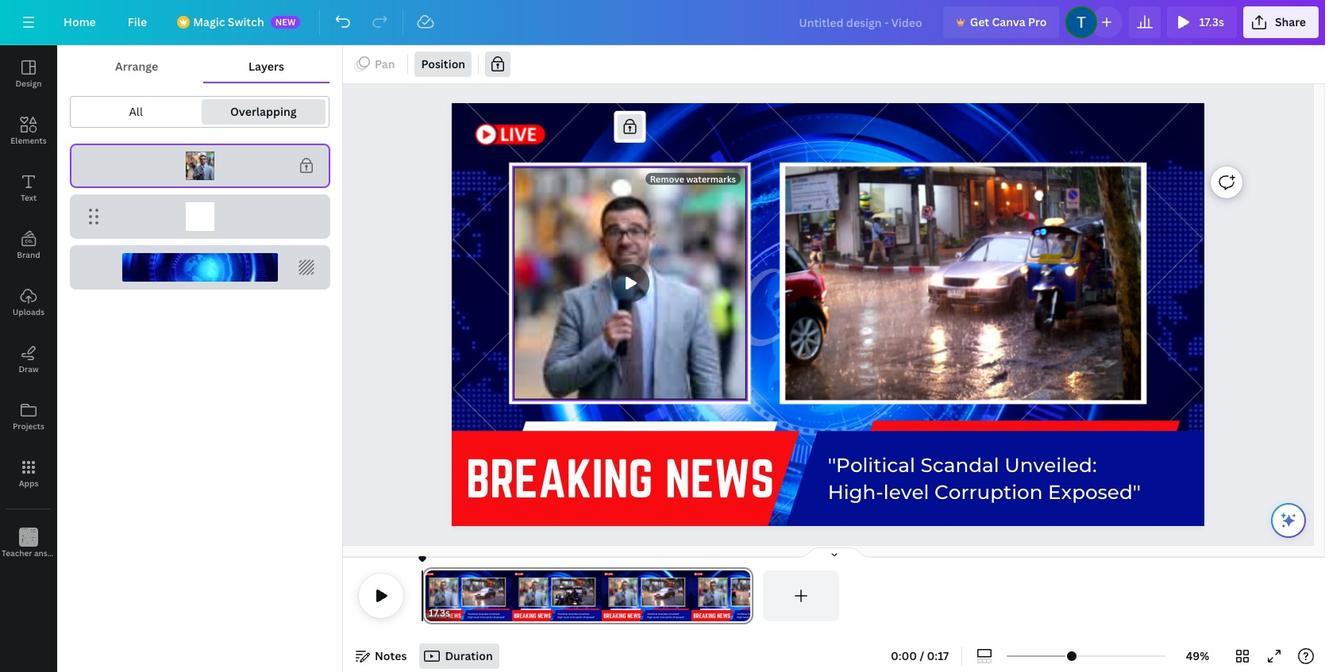 Task type: locate. For each thing, give the bounding box(es) containing it.
1 horizontal spatial 17.3s button
[[1168, 6, 1237, 38]]

position
[[421, 56, 465, 71]]

arrange button
[[70, 52, 203, 82]]

All button
[[74, 99, 198, 125]]

49% button
[[1172, 644, 1224, 669]]

home
[[64, 14, 96, 29]]

17.3s left the page title text field
[[429, 607, 450, 620]]

file
[[128, 14, 147, 29]]

magic switch
[[193, 14, 264, 29]]

draw
[[19, 364, 39, 375]]

17.3s button left the page title text field
[[429, 606, 450, 622]]

17.3s
[[1199, 14, 1224, 29], [429, 607, 450, 620]]

1 vertical spatial 17.3s button
[[429, 606, 450, 622]]

duration
[[445, 649, 493, 664]]

uploads button
[[0, 274, 57, 331]]

49%
[[1186, 649, 1210, 664]]

projects button
[[0, 388, 57, 445]]

get canva pro button
[[943, 6, 1060, 38]]

1 vertical spatial 17.3s
[[429, 607, 450, 620]]

hide pages image
[[796, 547, 872, 560]]

high-
[[828, 481, 884, 504]]

/
[[920, 649, 924, 664]]

side panel tab list
[[0, 45, 81, 573]]

0 vertical spatial 17.3s button
[[1168, 6, 1237, 38]]

''political
[[828, 453, 916, 477]]

17.3s left share dropdown button
[[1199, 14, 1224, 29]]

pan button
[[349, 52, 401, 77]]

0 horizontal spatial 17.3s
[[429, 607, 450, 620]]

switch
[[228, 14, 264, 29]]

uploads
[[13, 307, 45, 318]]

draw button
[[0, 331, 57, 388]]

breaking
[[466, 450, 653, 507]]

layers button
[[203, 52, 330, 82]]

trimming, end edge slider
[[739, 571, 754, 622]]

canva
[[992, 14, 1026, 29]]

teacher answer keys
[[2, 548, 81, 559]]

1 horizontal spatial 17.3s
[[1199, 14, 1224, 29]]

magic
[[193, 14, 225, 29]]

position button
[[415, 52, 472, 77]]

level
[[884, 481, 930, 504]]

0 vertical spatial 17.3s
[[1199, 14, 1224, 29]]

remove watermarks button
[[645, 173, 741, 185]]

scandal
[[921, 453, 1000, 477]]

news
[[665, 450, 775, 507]]

remove watermarks
[[650, 173, 736, 185]]

layers
[[249, 59, 284, 74]]

brand
[[17, 249, 40, 260]]

design button
[[0, 45, 57, 102]]

share
[[1275, 14, 1306, 29]]

17.3s button left share dropdown button
[[1168, 6, 1237, 38]]

projects
[[13, 421, 44, 432]]

overlapping
[[230, 104, 297, 119]]

17.3s button
[[1168, 6, 1237, 38], [429, 606, 450, 622]]

text
[[21, 192, 37, 203]]

text button
[[0, 160, 57, 217]]

answer
[[34, 548, 62, 559]]

pan
[[375, 56, 395, 71]]

file button
[[115, 6, 160, 38]]



Task type: describe. For each thing, give the bounding box(es) containing it.
all
[[129, 104, 143, 119]]

0:17
[[927, 649, 949, 664]]

new
[[275, 16, 296, 28]]

elements button
[[0, 102, 57, 160]]

exposed''
[[1048, 481, 1141, 504]]

elements
[[11, 135, 47, 146]]

notes
[[375, 649, 407, 664]]

;
[[27, 550, 30, 560]]

apps button
[[0, 445, 57, 503]]

trimming, start edge slider
[[422, 571, 437, 622]]

corruption
[[935, 481, 1043, 504]]

watermarks
[[686, 173, 736, 185]]

duration button
[[420, 644, 499, 669]]

Overlapping button
[[201, 99, 326, 125]]

0 horizontal spatial 17.3s button
[[429, 606, 450, 622]]

brand button
[[0, 217, 57, 274]]

keys
[[64, 548, 81, 559]]

remove
[[650, 173, 684, 185]]

Design title text field
[[786, 6, 937, 38]]

main menu bar
[[0, 0, 1325, 45]]

breaking news
[[466, 450, 775, 507]]

Page title text field
[[457, 606, 463, 622]]

share button
[[1243, 6, 1319, 38]]

unveiled:
[[1005, 453, 1097, 477]]

arrange
[[115, 59, 158, 74]]

canva assistant image
[[1279, 511, 1298, 530]]

home link
[[51, 6, 109, 38]]

0:00 / 0:17
[[891, 649, 949, 664]]

0:00
[[891, 649, 917, 664]]

''political scandal unveiled: high-level corruption exposed''
[[828, 453, 1141, 504]]

apps
[[19, 478, 38, 489]]

notes button
[[349, 644, 413, 669]]

teacher
[[2, 548, 32, 559]]

get canva pro
[[970, 14, 1047, 29]]

design
[[15, 78, 42, 89]]

pro
[[1028, 14, 1047, 29]]

17.3s inside button
[[1199, 14, 1224, 29]]

get
[[970, 14, 990, 29]]



Task type: vqa. For each thing, say whether or not it's contained in the screenshot.
first to from right
no



